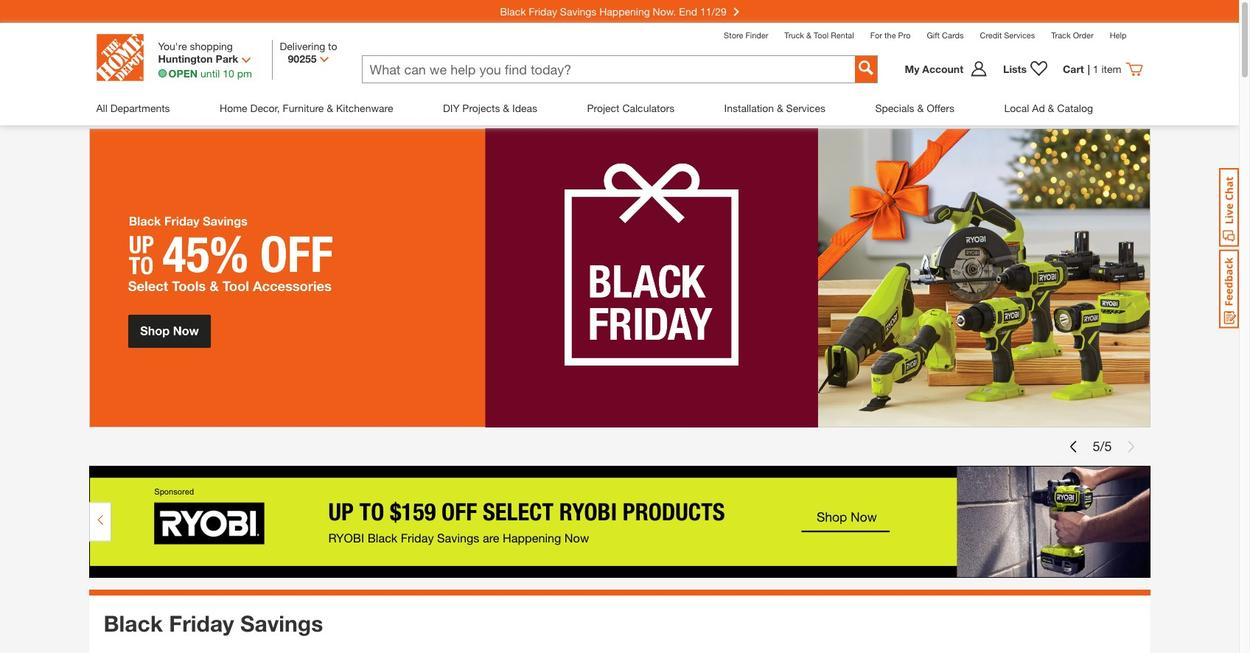 Task type: describe. For each thing, give the bounding box(es) containing it.
home decor, furniture & kitchenware
[[220, 102, 393, 114]]

order
[[1074, 30, 1094, 40]]

lists
[[1004, 63, 1027, 75]]

submit search image
[[859, 60, 874, 75]]

feedback link image
[[1220, 249, 1240, 329]]

tool
[[814, 30, 829, 40]]

home
[[220, 102, 248, 114]]

0 vertical spatial services
[[1005, 30, 1036, 40]]

savings for black friday savings
[[240, 611, 323, 637]]

ad
[[1033, 102, 1046, 114]]

track order
[[1052, 30, 1094, 40]]

for
[[871, 30, 883, 40]]

installation & services
[[725, 102, 826, 114]]

for the pro
[[871, 30, 911, 40]]

store
[[724, 30, 744, 40]]

truck & tool rental link
[[785, 30, 855, 40]]

open
[[169, 67, 198, 80]]

huntington park
[[158, 52, 239, 65]]

the home depot logo link
[[96, 34, 143, 83]]

local ad & catalog
[[1005, 102, 1094, 114]]

catalog
[[1058, 102, 1094, 114]]

departments
[[110, 102, 170, 114]]

cart
[[1064, 63, 1085, 75]]

project calculators link
[[587, 91, 675, 125]]

end
[[680, 5, 698, 17]]

my
[[905, 63, 920, 75]]

& right 'installation' on the top right of the page
[[777, 102, 784, 114]]

1 vertical spatial services
[[787, 102, 826, 114]]

project calculators
[[587, 102, 675, 114]]

pm
[[237, 67, 252, 80]]

diy projects & ideas link
[[443, 91, 538, 125]]

delivering to
[[280, 40, 337, 52]]

my account link
[[905, 60, 997, 78]]

diy projects & ideas
[[443, 102, 538, 114]]

& left tool
[[807, 30, 812, 40]]

local
[[1005, 102, 1030, 114]]

project
[[587, 102, 620, 114]]

black friday savings happening now. end 11/29
[[500, 5, 730, 17]]

the home depot image
[[96, 34, 143, 81]]

local ad & catalog link
[[1005, 91, 1094, 125]]

credit
[[981, 30, 1002, 40]]

projects
[[463, 102, 500, 114]]

11/29
[[701, 5, 727, 17]]

shopping
[[190, 40, 233, 52]]

1 item
[[1094, 63, 1122, 75]]

gift cards link
[[927, 30, 964, 40]]

help link
[[1111, 30, 1127, 40]]

happening
[[600, 5, 650, 17]]

& left the offers
[[918, 102, 924, 114]]

diy
[[443, 102, 460, 114]]

home decor, furniture & kitchenware link
[[220, 91, 393, 125]]

specials
[[876, 102, 915, 114]]

friday for black friday savings happening now. end 11/29
[[529, 5, 558, 17]]

black for black friday savings happening now. end 11/29
[[500, 5, 526, 17]]

help
[[1111, 30, 1127, 40]]

you're
[[158, 40, 187, 52]]

gift cards
[[927, 30, 964, 40]]

all departments
[[96, 102, 170, 114]]

for the pro link
[[871, 30, 911, 40]]

account
[[923, 63, 964, 75]]

2 5 from the left
[[1105, 438, 1113, 454]]

store finder
[[724, 30, 769, 40]]

pro
[[899, 30, 911, 40]]

/
[[1101, 438, 1105, 454]]

track order link
[[1052, 30, 1094, 40]]



Task type: locate. For each thing, give the bounding box(es) containing it.
services
[[1005, 30, 1036, 40], [787, 102, 826, 114]]

lists link
[[997, 60, 1056, 78]]

specials & offers link
[[876, 91, 955, 125]]

image for black friday savings up to 45% off select tools & tool accesories image
[[89, 128, 1151, 428]]

specials & offers
[[876, 102, 955, 114]]

previous slide image
[[1068, 441, 1080, 453]]

0 vertical spatial savings
[[560, 5, 597, 17]]

services right credit
[[1005, 30, 1036, 40]]

savings for black friday savings happening now. end 11/29
[[560, 5, 597, 17]]

&
[[807, 30, 812, 40], [327, 102, 333, 114], [503, 102, 510, 114], [777, 102, 784, 114], [918, 102, 924, 114], [1048, 102, 1055, 114]]

track
[[1052, 30, 1071, 40]]

now.
[[653, 5, 677, 17]]

savings
[[560, 5, 597, 17], [240, 611, 323, 637]]

& right furniture at the left top
[[327, 102, 333, 114]]

credit services
[[981, 30, 1036, 40]]

0 horizontal spatial 5
[[1093, 438, 1101, 454]]

1 horizontal spatial black
[[500, 5, 526, 17]]

5 right 'previous slide' image
[[1093, 438, 1101, 454]]

decor,
[[250, 102, 280, 114]]

0 vertical spatial friday
[[529, 5, 558, 17]]

1 horizontal spatial friday
[[529, 5, 558, 17]]

90255
[[288, 52, 317, 65]]

all
[[96, 102, 108, 114]]

services right 'installation' on the top right of the page
[[787, 102, 826, 114]]

10
[[223, 67, 234, 80]]

black friday savings happening now. end 11/29 link
[[500, 5, 739, 17]]

finder
[[746, 30, 769, 40]]

black friday savings
[[104, 611, 323, 637]]

black
[[500, 5, 526, 17], [104, 611, 163, 637]]

cards
[[943, 30, 964, 40]]

kitchenware
[[336, 102, 393, 114]]

until
[[201, 67, 220, 80]]

gift
[[927, 30, 940, 40]]

installation & services link
[[725, 91, 826, 125]]

& left ideas
[[503, 102, 510, 114]]

5 / 5
[[1093, 438, 1113, 454]]

1 vertical spatial black
[[104, 611, 163, 637]]

5
[[1093, 438, 1101, 454], [1105, 438, 1113, 454]]

calculators
[[623, 102, 675, 114]]

my account
[[905, 63, 964, 75]]

store finder link
[[724, 30, 769, 40]]

& right ad
[[1048, 102, 1055, 114]]

you're shopping
[[158, 40, 233, 52]]

live chat image
[[1220, 168, 1240, 247]]

1 vertical spatial savings
[[240, 611, 323, 637]]

offers
[[927, 102, 955, 114]]

None text field
[[363, 56, 855, 82], [363, 56, 855, 82], [363, 56, 855, 82], [363, 56, 855, 82]]

0 horizontal spatial friday
[[169, 611, 234, 637]]

delivering
[[280, 40, 325, 52]]

1 5 from the left
[[1093, 438, 1101, 454]]

truck
[[785, 30, 805, 40]]

0 vertical spatial black
[[500, 5, 526, 17]]

0 horizontal spatial services
[[787, 102, 826, 114]]

1 vertical spatial friday
[[169, 611, 234, 637]]

1 horizontal spatial savings
[[560, 5, 597, 17]]

open until 10 pm
[[169, 67, 252, 80]]

credit services link
[[981, 30, 1036, 40]]

0 horizontal spatial savings
[[240, 611, 323, 637]]

furniture
[[283, 102, 324, 114]]

to
[[328, 40, 337, 52]]

0 horizontal spatial black
[[104, 611, 163, 637]]

1
[[1094, 63, 1099, 75]]

5 left this is the last slide image on the bottom of the page
[[1105, 438, 1113, 454]]

installation
[[725, 102, 774, 114]]

rental
[[831, 30, 855, 40]]

black for black friday savings
[[104, 611, 163, 637]]

truck & tool rental
[[785, 30, 855, 40]]

friday
[[529, 5, 558, 17], [169, 611, 234, 637]]

park
[[216, 52, 239, 65]]

huntington
[[158, 52, 213, 65]]

friday for black friday savings
[[169, 611, 234, 637]]

ideas
[[513, 102, 538, 114]]

item
[[1102, 63, 1122, 75]]

1 horizontal spatial 5
[[1105, 438, 1113, 454]]

the
[[885, 30, 897, 40]]

all departments link
[[96, 91, 170, 125]]

1 horizontal spatial services
[[1005, 30, 1036, 40]]

this is the last slide image
[[1126, 441, 1138, 453]]



Task type: vqa. For each thing, say whether or not it's contained in the screenshot.
the 1
yes



